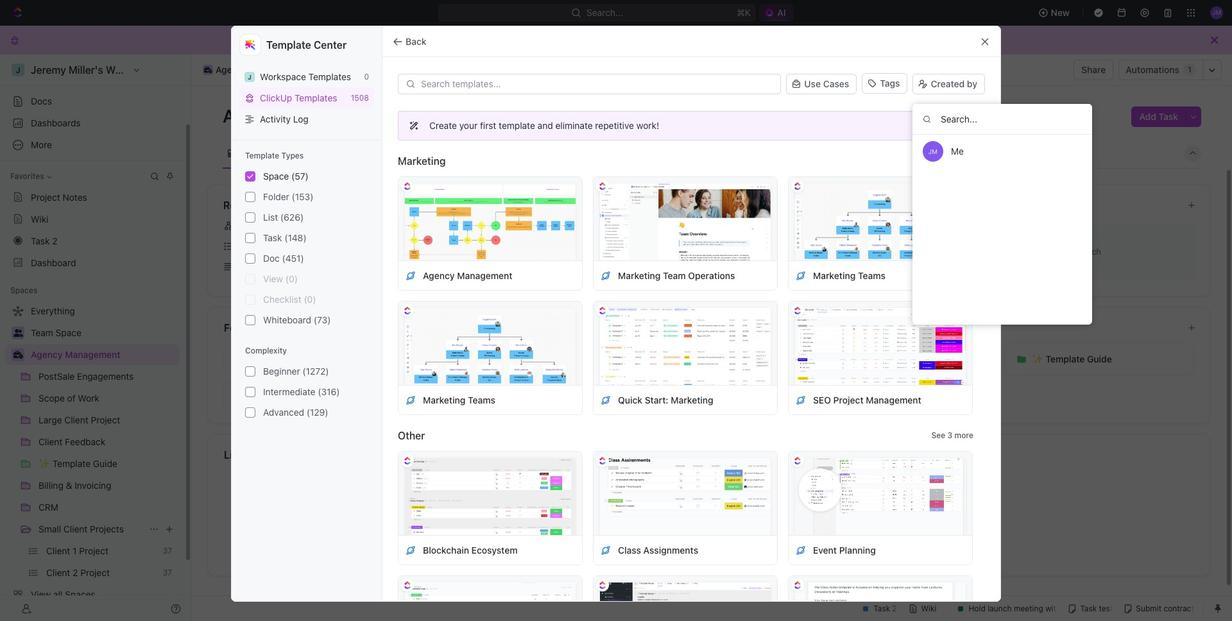 Task type: describe. For each thing, give the bounding box(es) containing it.
2
[[52, 235, 58, 246]]

&
[[279, 391, 286, 402]]

client 1 project a scope of work link
[[556, 257, 867, 277]]

resources button
[[899, 198, 1177, 213]]

list (626)
[[263, 212, 304, 223]]

agency management inside the 'sidebar' navigation
[[31, 349, 120, 360]]

add for add list
[[694, 537, 709, 547]]

0 vertical spatial teams
[[858, 270, 886, 281]]

1 vertical spatial wiki link
[[5, 209, 180, 229]]

ecosystem
[[472, 545, 518, 556]]

folder (153)
[[263, 191, 314, 202]]

0 vertical spatial to
[[1067, 246, 1075, 256]]

center
[[314, 39, 347, 51]]

see for recent
[[494, 200, 508, 210]]

see 3 more button
[[927, 428, 979, 444]]

0 vertical spatial wiki
[[369, 147, 387, 158]]

see all for first see all button from left
[[494, 200, 519, 210]]

scope of work button
[[419, 343, 609, 376]]

small client projects inside the small client projects button
[[642, 391, 729, 402]]

1 horizontal spatial wiki link
[[366, 144, 387, 162]]

project inside the 'sidebar' navigation
[[31, 192, 60, 203]]

projects inside button
[[694, 391, 729, 402]]

create
[[429, 120, 457, 131]]

(1272)
[[303, 366, 329, 377]]

a
[[673, 517, 677, 526]]

space (57)
[[263, 171, 309, 182]]

doc
[[263, 253, 280, 264]]

0 horizontal spatial to
[[712, 517, 719, 526]]

1 for see 1 more
[[949, 156, 953, 166]]

repetitive
[[595, 120, 634, 131]]

template inside button
[[1046, 354, 1085, 365]]

jm
[[929, 148, 938, 155]]

blockchain ecosystem
[[423, 545, 518, 556]]

list link
[[218, 236, 529, 257]]

files
[[1029, 246, 1045, 256]]

client inside the 'sidebar' navigation
[[64, 524, 88, 535]]

project right seo
[[834, 394, 864, 405]]

small client projects button
[[614, 381, 804, 413]]

team
[[663, 270, 686, 281]]

guide
[[1087, 354, 1112, 365]]

organizational chart
[[411, 147, 498, 158]]

organizational
[[411, 147, 472, 158]]

1 horizontal spatial scope
[[652, 261, 679, 272]]

0 vertical spatial business time image
[[204, 67, 212, 73]]

1508
[[351, 93, 369, 103]]

0 vertical spatial projects
[[241, 261, 275, 272]]

here
[[1047, 246, 1065, 256]]

crm button
[[419, 381, 609, 413]]

drop
[[1008, 246, 1027, 256]]

checklist
[[263, 294, 302, 305]]

start:
[[645, 394, 669, 405]]

search...
[[587, 7, 623, 18]]

management inside the 'sidebar' navigation
[[65, 349, 120, 360]]

map
[[264, 220, 282, 231]]

folder
[[263, 191, 289, 202]]

advanced (129)
[[263, 407, 328, 418]]

quick start: marketing
[[618, 394, 714, 405]]

postsale engagements
[[251, 354, 349, 365]]

2 all from the left
[[830, 200, 839, 210]]

seo
[[813, 394, 831, 405]]

large
[[642, 354, 666, 365]]

assignments
[[644, 545, 699, 556]]

back button
[[388, 31, 434, 52]]

created by button
[[913, 74, 985, 94]]

more for marketing
[[955, 156, 974, 166]]

list inside 'button'
[[711, 537, 724, 547]]

(451)
[[282, 253, 304, 264]]

dashboards
[[31, 117, 81, 128]]

1 vertical spatial space
[[739, 517, 762, 526]]

share button
[[1074, 60, 1114, 80]]

welcome! link
[[300, 144, 345, 162]]

first
[[480, 120, 496, 131]]

2 see all button from the left
[[809, 198, 844, 213]]

j
[[248, 73, 252, 81]]

templates for clickup templates
[[295, 92, 337, 103]]

project notes
[[31, 192, 87, 203]]

back
[[406, 36, 427, 47]]

work inside the "scope of work" "button"
[[486, 354, 508, 365]]

Search... text field
[[913, 104, 1093, 135]]

postsale engagements button
[[223, 343, 414, 376]]

learn more
[[921, 121, 963, 130]]

3
[[948, 431, 953, 440]]

checklist (0)
[[263, 294, 316, 305]]

add task button
[[1132, 107, 1186, 127]]

1 vertical spatial teams
[[468, 394, 496, 405]]

scope inside "button"
[[446, 354, 473, 365]]

billing & invoicing button
[[223, 381, 414, 413]]

Search templates... text field
[[421, 79, 774, 89]]

add for add task
[[1140, 111, 1157, 122]]

mind
[[241, 220, 262, 231]]

‎task 2
[[31, 235, 58, 246]]

activity log button
[[239, 108, 374, 130]]

0 vertical spatial space
[[263, 171, 289, 182]]

1 all from the left
[[510, 200, 519, 210]]

docs inside the 'sidebar' navigation
[[31, 96, 52, 107]]

organizational chart link
[[408, 144, 498, 162]]

1 horizontal spatial your
[[721, 517, 737, 526]]

automations
[[1126, 64, 1180, 75]]

no lists icon. image
[[683, 465, 735, 517]]

client feedback
[[837, 354, 905, 365]]

complexity
[[245, 346, 287, 356]]

invoicing
[[288, 391, 326, 402]]

1 vertical spatial marketing teams
[[423, 394, 496, 405]]

see 1 more
[[933, 156, 974, 166]]

(148)
[[285, 232, 307, 243]]

event planning
[[813, 545, 876, 556]]

docs link
[[5, 91, 180, 112]]

operations
[[688, 270, 735, 281]]

see 1 more button
[[928, 153, 979, 169]]

more for other
[[955, 431, 974, 440]]

planning
[[839, 545, 876, 556]]

small inside the 'sidebar' navigation
[[39, 524, 61, 535]]

1 see all button from the left
[[489, 198, 524, 213]]

crm
[[446, 391, 466, 402]]

new
[[679, 517, 694, 526]]



Task type: locate. For each thing, give the bounding box(es) containing it.
tree containing agency management
[[5, 301, 180, 621]]

folders
[[224, 322, 260, 334]]

2 see all from the left
[[814, 200, 839, 210]]

class assignments
[[618, 545, 699, 556]]

share
[[1082, 64, 1106, 75]]

0 horizontal spatial business time image
[[13, 351, 23, 359]]

to right here
[[1067, 246, 1075, 256]]

welcome!
[[303, 147, 345, 158]]

wiki up ‎task
[[31, 213, 48, 224]]

beginner
[[263, 366, 300, 377]]

2 vertical spatial template
[[1046, 354, 1085, 365]]

0 horizontal spatial all
[[510, 200, 519, 210]]

project down favorites "button" at the left
[[31, 192, 60, 203]]

1 horizontal spatial 1
[[949, 156, 953, 166]]

1 inside button
[[949, 156, 953, 166]]

small
[[642, 391, 665, 402], [39, 524, 61, 535]]

template for template center
[[266, 39, 311, 51]]

1 horizontal spatial docs
[[561, 200, 586, 211]]

1 down learn more link
[[949, 156, 953, 166]]

work
[[692, 261, 713, 272], [486, 354, 508, 365]]

0 vertical spatial templates
[[309, 71, 351, 82]]

1 vertical spatial business time image
[[13, 351, 23, 359]]

1 horizontal spatial all
[[830, 200, 839, 210]]

1 horizontal spatial business time image
[[204, 67, 212, 73]]

0 vertical spatial 1
[[1188, 65, 1192, 75]]

see inside button
[[933, 156, 947, 166]]

templates
[[309, 71, 351, 82], [295, 92, 337, 103]]

of right the a
[[681, 261, 689, 272]]

more inside 'button'
[[955, 431, 974, 440]]

more right learn
[[944, 121, 963, 130]]

0 horizontal spatial see all
[[494, 200, 519, 210]]

attach
[[1077, 246, 1102, 256]]

see all for 1st see all button from right
[[814, 200, 839, 210]]

1 horizontal spatial teams
[[858, 270, 886, 281]]

view
[[263, 273, 283, 284]]

0 horizontal spatial your
[[459, 120, 478, 131]]

template for template types
[[245, 151, 279, 160]]

small client projects link
[[39, 519, 144, 540]]

sidebar navigation
[[0, 55, 192, 621]]

mind map link
[[218, 216, 529, 236]]

0 horizontal spatial work
[[486, 354, 508, 365]]

blockchain
[[423, 545, 469, 556]]

list right the mind
[[263, 212, 278, 223]]

1 horizontal spatial of
[[681, 261, 689, 272]]

docs
[[31, 96, 52, 107], [561, 200, 586, 211]]

workspace templates
[[260, 71, 351, 82]]

client
[[579, 261, 603, 272], [668, 354, 693, 365], [837, 354, 862, 365], [667, 391, 692, 402], [64, 524, 88, 535]]

(626)
[[280, 212, 304, 223]]

list right new
[[696, 517, 709, 526]]

0 vertical spatial marketing teams
[[813, 270, 886, 281]]

tree
[[5, 301, 180, 621]]

2 horizontal spatial add
[[1140, 111, 1157, 122]]

large client project button
[[614, 343, 804, 376]]

more right 3
[[955, 431, 974, 440]]

dashboard link
[[5, 252, 180, 273]]

(0) right view
[[286, 273, 298, 284]]

1 right automations
[[1188, 65, 1192, 75]]

1 vertical spatial work
[[486, 354, 508, 365]]

agency management
[[216, 64, 305, 75], [223, 105, 400, 126], [423, 270, 513, 281], [31, 349, 120, 360]]

marketing team operations
[[618, 270, 735, 281]]

0 horizontal spatial small client projects
[[39, 524, 124, 535]]

small client projects inside small client projects link
[[39, 524, 124, 535]]

wiki link down project notes link
[[5, 209, 180, 229]]

0 vertical spatial of
[[681, 261, 689, 272]]

a
[[644, 261, 650, 272]]

0 vertical spatial agency management link
[[200, 62, 309, 78]]

add
[[1140, 111, 1157, 122], [656, 517, 671, 526], [694, 537, 709, 547]]

1 vertical spatial task
[[263, 232, 282, 243]]

dashboard
[[31, 257, 76, 268]]

0 horizontal spatial small
[[39, 524, 61, 535]]

work right team
[[692, 261, 713, 272]]

wiki link right 'welcome!'
[[366, 144, 387, 162]]

1 vertical spatial more
[[955, 156, 974, 166]]

intermediate
[[263, 386, 316, 397]]

1 vertical spatial templates
[[295, 92, 337, 103]]

agency inside the 'sidebar' navigation
[[31, 349, 63, 360]]

scope right the a
[[652, 261, 679, 272]]

1 vertical spatial agency management link
[[31, 345, 177, 365]]

0 vertical spatial work
[[692, 261, 713, 272]]

scope
[[652, 261, 679, 272], [446, 354, 473, 365]]

tree inside the 'sidebar' navigation
[[5, 301, 180, 621]]

billing & invoicing
[[251, 391, 326, 402]]

template center
[[266, 39, 347, 51]]

add for add a new list to your space
[[656, 517, 671, 526]]

1 horizontal spatial (0)
[[304, 294, 316, 305]]

new button
[[1033, 3, 1078, 23]]

0 horizontal spatial of
[[475, 354, 484, 365]]

work inside client 1 project a scope of work link
[[692, 261, 713, 272]]

docs up "untitled"
[[561, 200, 586, 211]]

template left types
[[245, 151, 279, 160]]

0 horizontal spatial wiki
[[31, 213, 48, 224]]

0 vertical spatial task
[[1159, 111, 1179, 122]]

1 horizontal spatial small client projects
[[642, 391, 729, 402]]

projects
[[241, 261, 275, 272], [694, 391, 729, 402], [90, 524, 124, 535]]

template right ✨
[[1046, 354, 1085, 365]]

created
[[931, 78, 965, 89]]

0 horizontal spatial see all button
[[489, 198, 524, 213]]

1 horizontal spatial agency management link
[[200, 62, 309, 78]]

recent
[[223, 200, 257, 211]]

to up add list
[[712, 517, 719, 526]]

see inside 'button'
[[932, 431, 946, 440]]

lists button
[[223, 447, 1195, 463]]

create your first template and eliminate repetitive work!
[[429, 120, 659, 131]]

quick
[[618, 394, 643, 405]]

of up 'crm' 'button'
[[475, 354, 484, 365]]

add inside button
[[1140, 111, 1157, 122]]

wiki
[[369, 147, 387, 158], [31, 213, 48, 224]]

feedback
[[864, 354, 905, 365]]

1 horizontal spatial marketing teams
[[813, 270, 886, 281]]

0 vertical spatial small
[[642, 391, 665, 402]]

task down map
[[263, 232, 282, 243]]

projects inside tree
[[90, 524, 124, 535]]

1 horizontal spatial projects
[[241, 261, 275, 272]]

your
[[459, 120, 478, 131], [721, 517, 737, 526]]

(0) up the (73)
[[304, 294, 316, 305]]

(0) for view (0)
[[286, 273, 298, 284]]

0 horizontal spatial wiki link
[[5, 209, 180, 229]]

0 horizontal spatial 1
[[606, 261, 610, 272]]

see for marketing
[[933, 156, 947, 166]]

template up workspace
[[266, 39, 311, 51]]

1 vertical spatial 1
[[949, 156, 953, 166]]

of inside "button"
[[475, 354, 484, 365]]

work up 'crm' 'button'
[[486, 354, 508, 365]]

project inside button
[[695, 354, 725, 365]]

0 vertical spatial wiki link
[[366, 144, 387, 162]]

project notes link
[[5, 187, 180, 207]]

wiki inside the 'sidebar' navigation
[[31, 213, 48, 224]]

doc (451)
[[263, 253, 304, 264]]

wiki right 'welcome!'
[[369, 147, 387, 158]]

more down learn more link
[[955, 156, 974, 166]]

0 horizontal spatial (0)
[[286, 273, 298, 284]]

1 vertical spatial your
[[721, 517, 737, 526]]

(129)
[[307, 407, 328, 418]]

0 vertical spatial (0)
[[286, 273, 298, 284]]

0 horizontal spatial agency management link
[[31, 345, 177, 365]]

1 vertical spatial (0)
[[304, 294, 316, 305]]

1 vertical spatial small
[[39, 524, 61, 535]]

whiteboard
[[263, 315, 311, 325]]

mind map
[[241, 220, 282, 231]]

1 vertical spatial projects
[[694, 391, 729, 402]]

‎task
[[31, 235, 50, 246]]

1 see all from the left
[[494, 200, 519, 210]]

types
[[281, 151, 304, 160]]

more inside button
[[955, 156, 974, 166]]

0 horizontal spatial scope
[[446, 354, 473, 365]]

0 vertical spatial template
[[266, 39, 311, 51]]

agency
[[216, 64, 247, 75], [223, 105, 285, 126], [423, 270, 455, 281], [31, 349, 63, 360]]

docs up "dashboards"
[[31, 96, 52, 107]]

1
[[1188, 65, 1192, 75], [949, 156, 953, 166], [606, 261, 610, 272]]

business time image inside the 'sidebar' navigation
[[13, 351, 23, 359]]

small inside button
[[642, 391, 665, 402]]

1 vertical spatial of
[[475, 354, 484, 365]]

2 vertical spatial more
[[955, 431, 974, 440]]

templates for workspace templates
[[309, 71, 351, 82]]

0 horizontal spatial projects
[[90, 524, 124, 535]]

1 horizontal spatial task
[[1159, 111, 1179, 122]]

1 vertical spatial wiki
[[31, 213, 48, 224]]

✨
[[1032, 354, 1044, 365]]

activity log
[[260, 114, 309, 125]]

1 vertical spatial add
[[656, 517, 671, 526]]

0
[[364, 72, 369, 82]]

dashboards link
[[5, 113, 180, 134]]

add left a
[[656, 517, 671, 526]]

jeremy miller's workspace, , element
[[245, 72, 255, 82]]

(73)
[[314, 315, 331, 325]]

add inside 'button'
[[694, 537, 709, 547]]

0 vertical spatial scope
[[652, 261, 679, 272]]

list down add a new list to your space on the right bottom of the page
[[711, 537, 724, 547]]

your left first
[[459, 120, 478, 131]]

0 horizontal spatial space
[[263, 171, 289, 182]]

work!
[[637, 120, 659, 131]]

me
[[951, 146, 964, 157]]

project left the a
[[612, 261, 642, 272]]

favorites button
[[5, 169, 57, 184]]

projects link
[[218, 257, 529, 277]]

event
[[813, 545, 837, 556]]

1 horizontal spatial small
[[642, 391, 665, 402]]

✨ template guide button
[[1005, 343, 1195, 376]]

your up add list
[[721, 517, 737, 526]]

project
[[31, 192, 60, 203], [612, 261, 642, 272], [695, 354, 725, 365], [834, 394, 864, 405]]

add down automations
[[1140, 111, 1157, 122]]

0 horizontal spatial add
[[656, 517, 671, 526]]

1 horizontal spatial wiki
[[369, 147, 387, 158]]

0 vertical spatial your
[[459, 120, 478, 131]]

see for other
[[932, 431, 946, 440]]

1 horizontal spatial space
[[739, 517, 762, 526]]

template
[[499, 120, 535, 131]]

2 horizontal spatial projects
[[694, 391, 729, 402]]

1 vertical spatial scope
[[446, 354, 473, 365]]

1 horizontal spatial see all
[[814, 200, 839, 210]]

1 vertical spatial docs
[[561, 200, 586, 211]]

0 horizontal spatial teams
[[468, 394, 496, 405]]

2 horizontal spatial 1
[[1188, 65, 1192, 75]]

folders button
[[223, 320, 1177, 336]]

advanced
[[263, 407, 304, 418]]

add list
[[694, 537, 724, 547]]

learn more link
[[916, 118, 968, 134]]

class
[[618, 545, 641, 556]]

0 horizontal spatial task
[[263, 232, 282, 243]]

drop files here to attach
[[1008, 246, 1102, 256]]

1 vertical spatial to
[[712, 517, 719, 526]]

add down add a new list to your space on the right bottom of the page
[[694, 537, 709, 547]]

space up "folder"
[[263, 171, 289, 182]]

1 down resource
[[606, 261, 610, 272]]

see all button
[[489, 198, 524, 213], [809, 198, 844, 213]]

clickup
[[260, 92, 292, 103]]

0 vertical spatial more
[[944, 121, 963, 130]]

project down folders button
[[695, 354, 725, 365]]

notes
[[63, 192, 87, 203]]

list down the mind
[[241, 241, 256, 252]]

by
[[967, 78, 978, 89]]

spaces
[[10, 286, 37, 295]]

1 vertical spatial template
[[245, 151, 279, 160]]

2 vertical spatial 1
[[606, 261, 610, 272]]

task inside button
[[1159, 111, 1179, 122]]

lists
[[224, 449, 247, 461]]

0 horizontal spatial marketing teams
[[423, 394, 496, 405]]

1 horizontal spatial to
[[1067, 246, 1075, 256]]

created by button
[[913, 74, 985, 94]]

(0) for checklist (0)
[[304, 294, 316, 305]]

0 vertical spatial small client projects
[[642, 391, 729, 402]]

space right no lists icon.
[[739, 517, 762, 526]]

0 vertical spatial add
[[1140, 111, 1157, 122]]

beginner (1272)
[[263, 366, 329, 377]]

templates up activity log button
[[295, 92, 337, 103]]

workspace
[[260, 71, 306, 82]]

1 for client 1 project a scope of work
[[606, 261, 610, 272]]

task down automations
[[1159, 111, 1179, 122]]

engagements
[[290, 354, 349, 365]]

agency management link
[[200, 62, 309, 78], [31, 345, 177, 365]]

2 vertical spatial projects
[[90, 524, 124, 535]]

to
[[1067, 246, 1075, 256], [712, 517, 719, 526]]

scope up the crm
[[446, 354, 473, 365]]

business time image
[[204, 67, 212, 73], [13, 351, 23, 359]]

0 horizontal spatial docs
[[31, 96, 52, 107]]

new
[[1051, 7, 1070, 18]]

1 horizontal spatial see all button
[[809, 198, 844, 213]]

1 horizontal spatial add
[[694, 537, 709, 547]]

small client projects
[[642, 391, 729, 402], [39, 524, 124, 535]]

1 horizontal spatial work
[[692, 261, 713, 272]]

templates down "center"
[[309, 71, 351, 82]]

1 vertical spatial small client projects
[[39, 524, 124, 535]]

favorites
[[10, 171, 44, 181]]

2 vertical spatial add
[[694, 537, 709, 547]]

0 vertical spatial docs
[[31, 96, 52, 107]]



Task type: vqa. For each thing, say whether or not it's contained in the screenshot.
(0) associated with Checklist (0)
yes



